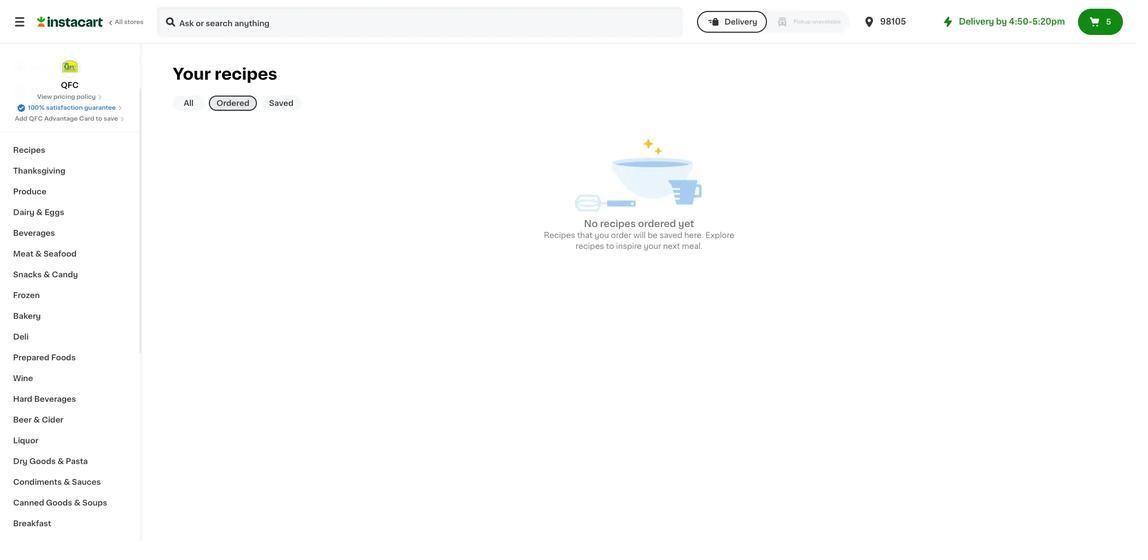 Task type: locate. For each thing, give the bounding box(es) containing it.
Search field
[[157, 8, 682, 36]]

meat & seafood link
[[7, 244, 133, 265]]

delivery
[[959, 17, 994, 26], [725, 18, 757, 26]]

thanksgiving link
[[7, 161, 133, 182]]

goods up condiments
[[29, 458, 56, 466]]

None search field
[[156, 7, 683, 37]]

meat
[[13, 250, 33, 258]]

wine
[[13, 375, 33, 383]]

delivery for delivery by 4:50-5:20pm
[[959, 17, 994, 26]]

recipes up order
[[600, 220, 636, 229]]

recipes inside no recipes ordered yet recipes that you order will be saved here. explore recipes to inspire your next meal.
[[544, 232, 575, 240]]

all stores link
[[37, 7, 144, 37]]

breakfast
[[13, 521, 51, 528]]

& for meat
[[35, 250, 42, 258]]

recipes up thanksgiving
[[13, 147, 45, 154]]

explore
[[706, 232, 734, 240]]

qfc up view pricing policy link
[[61, 81, 79, 89]]

guarantee
[[84, 105, 116, 111]]

sauces
[[72, 479, 101, 487]]

saved
[[660, 232, 683, 240]]

5:20pm
[[1033, 17, 1065, 26]]

& for beer
[[34, 417, 40, 424]]

lists link
[[7, 101, 133, 122]]

recipes up filters option group
[[215, 66, 277, 82]]

all left stores
[[115, 19, 123, 25]]

1 vertical spatial goods
[[46, 500, 72, 507]]

to
[[96, 116, 102, 122], [606, 243, 614, 251]]

& for snacks
[[44, 271, 50, 279]]

& right meat
[[35, 250, 42, 258]]

to down you on the top of page
[[606, 243, 614, 251]]

canned goods & soups link
[[7, 493, 133, 514]]

0 horizontal spatial delivery
[[725, 18, 757, 26]]

hard
[[13, 396, 32, 404]]

all stores
[[115, 19, 144, 25]]

recipes left that
[[544, 232, 575, 240]]

0 vertical spatial recipes
[[215, 66, 277, 82]]

recipes
[[13, 147, 45, 154], [544, 232, 575, 240]]

& for dairy
[[36, 209, 43, 217]]

shop
[[31, 64, 51, 72]]

be
[[648, 232, 658, 240]]

your recipes
[[173, 66, 277, 82]]

recipes for your
[[215, 66, 277, 82]]

1 vertical spatial qfc
[[29, 116, 43, 122]]

your
[[173, 66, 211, 82]]

1 vertical spatial to
[[606, 243, 614, 251]]

goods down condiments & sauces
[[46, 500, 72, 507]]

all down the your
[[184, 100, 194, 107]]

all
[[115, 19, 123, 25], [184, 100, 194, 107]]

0 vertical spatial all
[[115, 19, 123, 25]]

0 horizontal spatial recipes
[[13, 147, 45, 154]]

meat & seafood
[[13, 250, 77, 258]]

0 vertical spatial to
[[96, 116, 102, 122]]

qfc down lists
[[29, 116, 43, 122]]

98105
[[880, 17, 906, 26]]

liquor
[[13, 437, 38, 445]]

soups
[[82, 500, 107, 507]]

& left "eggs" at the left top
[[36, 209, 43, 217]]

delivery button
[[697, 11, 767, 33]]

eggs
[[44, 209, 64, 217]]

hard beverages link
[[7, 389, 133, 410]]

advantage
[[44, 116, 78, 122]]

1 horizontal spatial to
[[606, 243, 614, 251]]

it
[[48, 86, 53, 93]]

all inside filters option group
[[184, 100, 194, 107]]

snacks & candy link
[[7, 265, 133, 285]]

1 horizontal spatial delivery
[[959, 17, 994, 26]]

beverages down dairy & eggs
[[13, 230, 55, 237]]

& inside 'link'
[[34, 417, 40, 424]]

goods for canned
[[46, 500, 72, 507]]

recipes link
[[7, 140, 133, 161]]

& left sauces
[[64, 479, 70, 487]]

to down guarantee
[[96, 116, 102, 122]]

pricing
[[53, 94, 75, 100]]

delivery inside button
[[725, 18, 757, 26]]

again
[[55, 86, 77, 93]]

bakery link
[[7, 306, 133, 327]]

&
[[36, 209, 43, 217], [35, 250, 42, 258], [44, 271, 50, 279], [34, 417, 40, 424], [57, 458, 64, 466], [64, 479, 70, 487], [74, 500, 80, 507]]

buy it again
[[31, 86, 77, 93]]

instacart logo image
[[37, 15, 103, 28]]

qfc
[[61, 81, 79, 89], [29, 116, 43, 122]]

next
[[663, 243, 680, 251]]

1 vertical spatial recipes
[[544, 232, 575, 240]]

& left candy on the left of the page
[[44, 271, 50, 279]]

pasta
[[66, 458, 88, 466]]

no
[[584, 220, 598, 229]]

recipes down that
[[576, 243, 604, 251]]

condiments
[[13, 479, 62, 487]]

satisfaction
[[46, 105, 83, 111]]

0 vertical spatial recipes
[[13, 147, 45, 154]]

beverages up 'cider'
[[34, 396, 76, 404]]

all for all stores
[[115, 19, 123, 25]]

0 vertical spatial goods
[[29, 458, 56, 466]]

1 horizontal spatial qfc
[[61, 81, 79, 89]]

frozen
[[13, 292, 40, 300]]

0 vertical spatial beverages
[[13, 230, 55, 237]]

here.
[[684, 232, 704, 240]]

beverages link
[[7, 223, 133, 244]]

beer & cider
[[13, 417, 63, 424]]

view pricing policy
[[37, 94, 96, 100]]

dairy & eggs link
[[7, 202, 133, 223]]

view
[[37, 94, 52, 100]]

1 vertical spatial recipes
[[600, 220, 636, 229]]

shop link
[[7, 57, 133, 79]]

0 horizontal spatial all
[[115, 19, 123, 25]]

1 horizontal spatial recipes
[[544, 232, 575, 240]]

qfc logo image
[[59, 57, 80, 78]]

your
[[644, 243, 661, 251]]

1 horizontal spatial all
[[184, 100, 194, 107]]

dairy & eggs
[[13, 209, 64, 217]]

condiments & sauces
[[13, 479, 101, 487]]

beer & cider link
[[7, 410, 133, 431]]

yet
[[678, 220, 694, 229]]

delivery by 4:50-5:20pm link
[[942, 15, 1065, 28]]

add qfc advantage card to save
[[15, 116, 118, 122]]

you
[[595, 232, 609, 240]]

service type group
[[697, 11, 850, 33]]

& right beer
[[34, 417, 40, 424]]

no recipes ordered yet recipes that you order will be saved here. explore recipes to inspire your next meal.
[[544, 220, 734, 251]]

candy
[[52, 271, 78, 279]]

to inside no recipes ordered yet recipes that you order will be saved here. explore recipes to inspire your next meal.
[[606, 243, 614, 251]]

1 vertical spatial all
[[184, 100, 194, 107]]



Task type: describe. For each thing, give the bounding box(es) containing it.
seafood
[[43, 250, 77, 258]]

liquor link
[[7, 431, 133, 452]]

will
[[634, 232, 646, 240]]

stores
[[124, 19, 144, 25]]

frozen link
[[7, 285, 133, 306]]

canned
[[13, 500, 44, 507]]

deli
[[13, 334, 29, 341]]

prepared foods
[[13, 354, 76, 362]]

canned goods & soups
[[13, 500, 107, 507]]

100% satisfaction guarantee
[[28, 105, 116, 111]]

5 button
[[1078, 9, 1123, 35]]

add
[[15, 116, 27, 122]]

goods for dry
[[29, 458, 56, 466]]

buy it again link
[[7, 79, 133, 101]]

snacks
[[13, 271, 42, 279]]

delivery for delivery
[[725, 18, 757, 26]]

all for all
[[184, 100, 194, 107]]

prepared foods link
[[7, 348, 133, 369]]

prepared
[[13, 354, 49, 362]]

save
[[104, 116, 118, 122]]

hard beverages
[[13, 396, 76, 404]]

filters option group
[[173, 94, 301, 113]]

policy
[[77, 94, 96, 100]]

buy
[[31, 86, 46, 93]]

foods
[[51, 354, 76, 362]]

breakfast link
[[7, 514, 133, 535]]

inspire
[[616, 243, 642, 251]]

ordered
[[638, 220, 676, 229]]

saved
[[269, 100, 294, 107]]

by
[[996, 17, 1007, 26]]

& left pasta
[[57, 458, 64, 466]]

2 vertical spatial recipes
[[576, 243, 604, 251]]

1 vertical spatial beverages
[[34, 396, 76, 404]]

lists
[[31, 108, 49, 115]]

dry goods & pasta link
[[7, 452, 133, 472]]

5
[[1106, 18, 1111, 26]]

meal.
[[682, 243, 703, 251]]

add qfc advantage card to save link
[[15, 115, 125, 124]]

bakery
[[13, 313, 41, 320]]

condiments & sauces link
[[7, 472, 133, 493]]

98105 button
[[863, 7, 928, 37]]

wine link
[[7, 369, 133, 389]]

cider
[[42, 417, 63, 424]]

dry goods & pasta
[[13, 458, 88, 466]]

dairy
[[13, 209, 34, 217]]

0 vertical spatial qfc
[[61, 81, 79, 89]]

card
[[79, 116, 94, 122]]

thanksgiving
[[13, 167, 65, 175]]

dry
[[13, 458, 28, 466]]

100%
[[28, 105, 45, 111]]

4:50-
[[1009, 17, 1033, 26]]

delivery by 4:50-5:20pm
[[959, 17, 1065, 26]]

snacks & candy
[[13, 271, 78, 279]]

& left soups
[[74, 500, 80, 507]]

beer
[[13, 417, 32, 424]]

100% satisfaction guarantee button
[[17, 102, 122, 113]]

produce link
[[7, 182, 133, 202]]

order
[[611, 232, 632, 240]]

0 horizontal spatial to
[[96, 116, 102, 122]]

qfc link
[[59, 57, 80, 91]]

0 horizontal spatial qfc
[[29, 116, 43, 122]]

that
[[577, 232, 593, 240]]

& for condiments
[[64, 479, 70, 487]]

produce
[[13, 188, 46, 196]]

recipes for no
[[600, 220, 636, 229]]



Task type: vqa. For each thing, say whether or not it's contained in the screenshot.
sunny select purified drinking water 35 x 16.9 fl oz
no



